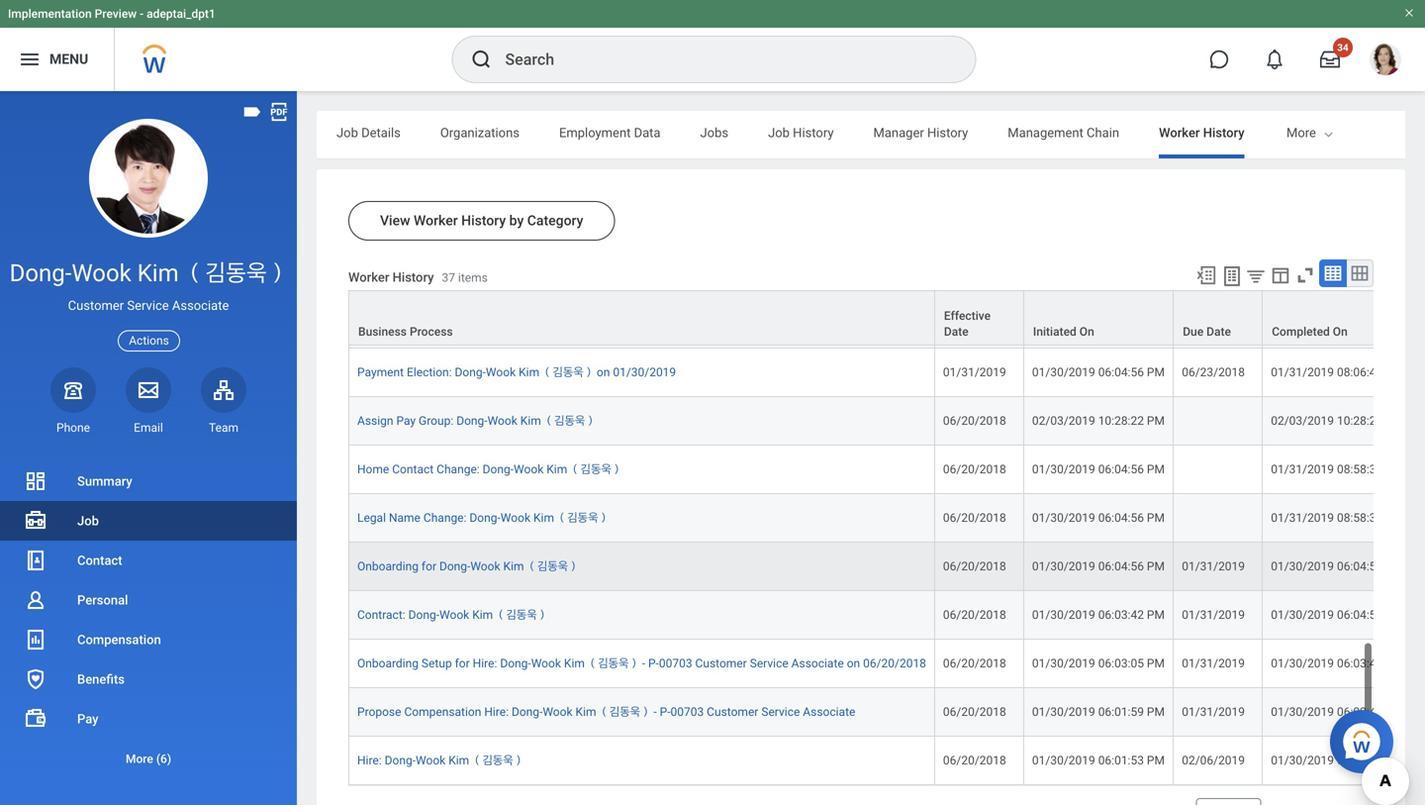 Task type: describe. For each thing, give the bounding box(es) containing it.
payment election: dong-wook kim （김동욱） on 01/30/2019
[[357, 365, 676, 379]]

job for job details
[[337, 125, 358, 140]]

propose compensation hire: dong-wook kim （김동욱） - p-00703 customer service associate link
[[357, 705, 856, 719]]

notifications large image
[[1265, 50, 1285, 69]]

more for more (6)
[[126, 752, 153, 766]]

kim inside navigation pane "region"
[[137, 259, 179, 287]]

fullscreen image
[[1295, 264, 1317, 286]]

team
[[209, 421, 239, 435]]

01/30/2019 06:04:56 pm for home contact change: dong-wook kim （김동욱）
[[1033, 462, 1165, 476]]

onboarding setup for hire: dong-wook kim （김동욱） - p-00703 customer service associate on 06/20/2018 link
[[357, 657, 927, 670]]

propose compensation hire: dong-wook kim （김동욱） - p-00703 customer service associate
[[357, 705, 856, 719]]

initiated on
[[1034, 325, 1095, 339]]

phone
[[56, 421, 90, 435]]

wook up propose compensation hire: dong-wook kim （김동욱） - p-00703 customer service associate
[[531, 657, 561, 670]]

id change: dong-wook kim （김동욱） link
[[357, 317, 557, 331]]

1 vertical spatial 06:03:42
[[1338, 657, 1384, 670]]

date for due date
[[1207, 325, 1232, 339]]

06:01:59
[[1099, 705, 1145, 719]]

1 horizontal spatial on
[[847, 657, 861, 670]]

08:06:42
[[1338, 365, 1384, 379]]

effective date button
[[936, 291, 1024, 345]]

name
[[389, 511, 421, 525]]

home contact change: dong-wook kim （김동욱）
[[357, 462, 622, 476]]

inbox large image
[[1321, 50, 1341, 69]]

click to view/edit grid preferences image
[[1270, 264, 1292, 286]]

list containing summary
[[0, 461, 297, 778]]

employment data
[[559, 125, 661, 140]]

email button
[[126, 367, 171, 436]]

1 horizontal spatial p-
[[660, 705, 671, 719]]

(6)
[[156, 752, 171, 766]]

2 vertical spatial service
[[762, 705, 800, 719]]

06/20/2018 for onboarding for dong-wook kim （김동욱）
[[944, 560, 1007, 573]]

06/20/2018 for legal name change: dong-wook kim （김동욱）
[[944, 511, 1007, 525]]

01/30/2019 06:04:56 pm for id change: dong-wook kim （김동욱）
[[1033, 317, 1165, 331]]

category
[[528, 212, 584, 229]]

1 row from the top
[[349, 252, 1426, 300]]

06:03:05
[[1099, 657, 1145, 670]]

timeline
[[1285, 125, 1334, 140]]

management
[[1008, 125, 1084, 140]]

contact link
[[0, 541, 297, 580]]

06:04:56 for legal name change: dong-wook kim （김동욱）
[[1099, 511, 1145, 525]]

history for job history
[[793, 125, 834, 140]]

implementation
[[8, 7, 92, 21]]

row containing effective date
[[349, 290, 1426, 346]]

benefits link
[[0, 659, 297, 699]]

associate inside navigation pane "region"
[[172, 298, 229, 313]]

01/30/2019 06:01:59 pm
[[1033, 705, 1165, 719]]

job details
[[337, 125, 401, 140]]

assign
[[357, 414, 394, 428]]

0 vertical spatial p-
[[649, 657, 659, 670]]

history for manager history
[[928, 125, 969, 140]]

actions button
[[118, 330, 180, 351]]

pay link
[[0, 699, 297, 739]]

organizations
[[440, 125, 520, 140]]

wook up home contact change: dong-wook kim （김동욱）
[[488, 414, 518, 428]]

0 vertical spatial 00703
[[659, 657, 693, 670]]

08:58:37 for legal name change: dong-wook kim （김동욱）
[[1338, 511, 1384, 525]]

worker for worker history 37 items
[[349, 270, 390, 285]]

06:02:41 for 01/31/2019
[[1338, 705, 1384, 719]]

row containing assign pay group: dong-wook kim （김동욱）
[[349, 397, 1426, 446]]

worker inside button
[[414, 212, 458, 229]]

id
[[357, 317, 368, 331]]

legal name change: dong-wook kim （김동욱）
[[357, 511, 609, 525]]

election:
[[407, 365, 452, 379]]

legal
[[357, 511, 386, 525]]

row containing id change: dong-wook kim （김동욱）
[[349, 300, 1426, 349]]

06/23/2018 for 01/31/2019 08:06:42 pm
[[1183, 365, 1246, 379]]

compensation link
[[0, 620, 297, 659]]

personal
[[77, 593, 128, 607]]

0 horizontal spatial 01/30/2019 06:03:42 pm
[[1033, 608, 1165, 622]]

customer service associate
[[68, 298, 229, 313]]

pagination element
[[1274, 786, 1374, 805]]

row containing onboarding for dong-wook kim （김동욱）
[[349, 543, 1426, 591]]

additiona
[[1374, 125, 1426, 140]]

mail image
[[137, 378, 160, 402]]

due date
[[1184, 325, 1232, 339]]

preview
[[95, 7, 137, 21]]

benefits image
[[24, 667, 48, 691]]

compensation inside list
[[77, 632, 161, 647]]

contact image
[[24, 549, 48, 572]]

data
[[634, 125, 661, 140]]

assign pay group: dong-wook kim （김동욱）
[[357, 414, 596, 428]]

select to filter grid data image
[[1246, 265, 1267, 286]]

email dong-wook kim （김동욱） element
[[126, 420, 171, 436]]

row containing legal name change: dong-wook kim （김동욱）
[[349, 494, 1426, 543]]

tag image
[[242, 101, 263, 123]]

completed on button
[[1264, 291, 1413, 345]]

business process
[[358, 325, 453, 339]]

08:58:37 for home contact change: dong-wook kim （김동욱）
[[1338, 462, 1384, 476]]

view team image
[[212, 378, 236, 402]]

export to worksheets image
[[1221, 264, 1245, 288]]

completed on
[[1273, 325, 1348, 339]]

history inside button
[[462, 212, 506, 229]]

2 02/03/2019 from the left
[[1272, 414, 1335, 428]]

legal name change: dong-wook kim （김동욱） link
[[357, 511, 609, 525]]

phone image
[[59, 378, 87, 402]]

2 vertical spatial customer
[[707, 705, 759, 719]]

worker for worker history
[[1160, 125, 1201, 140]]

hire: dong-wook kim （김동욱） link
[[357, 754, 524, 767]]

0 vertical spatial 06:03:42
[[1099, 608, 1145, 622]]

table image
[[1324, 263, 1344, 283]]

view
[[380, 212, 410, 229]]

08:54:54
[[1338, 317, 1384, 331]]

1 vertical spatial service
[[750, 657, 789, 670]]

actions
[[129, 334, 169, 348]]

jobs
[[701, 125, 729, 140]]

summary image
[[24, 469, 48, 493]]

manager history
[[874, 125, 969, 140]]

completed
[[1273, 325, 1331, 339]]

row containing contract: dong-wook kim （김동욱）
[[349, 591, 1426, 640]]

job link
[[0, 501, 297, 541]]

1 vertical spatial customer
[[696, 657, 747, 670]]

view worker history by category
[[380, 212, 584, 229]]

process
[[410, 325, 453, 339]]

propose
[[357, 705, 402, 719]]

initiated
[[1034, 325, 1077, 339]]

（김동욱） inside navigation pane "region"
[[185, 259, 288, 287]]

due
[[1184, 325, 1204, 339]]

items
[[458, 271, 488, 285]]

implementation preview -   adeptai_dpt1
[[8, 7, 216, 21]]

team dong-wook kim （김동욱） element
[[201, 420, 247, 436]]

business
[[358, 325, 407, 339]]

adeptai_dpt1
[[147, 7, 216, 21]]

row containing hire: dong-wook kim （김동욱）
[[349, 737, 1426, 785]]

wook up legal name change: dong-wook kim （김동욱）
[[514, 462, 544, 476]]

contract: dong-wook kim （김동욱） link
[[357, 608, 548, 622]]

01/30/2019 06:03:05 pm
[[1033, 657, 1165, 670]]

onboarding for onboarding for dong-wook kim （김동욱）
[[357, 560, 419, 573]]

effective
[[945, 309, 991, 323]]

summary link
[[0, 461, 297, 501]]

0 vertical spatial change:
[[371, 317, 415, 331]]

business process button
[[350, 291, 935, 345]]

01/31/2019 08:06:42 pm
[[1272, 365, 1404, 379]]

wook down items
[[449, 317, 479, 331]]

payment election: dong-wook kim （김동욱） on 01/30/2019 link
[[357, 365, 676, 379]]

setup
[[422, 657, 452, 670]]

email
[[134, 421, 163, 435]]



Task type: vqa. For each thing, say whether or not it's contained in the screenshot.


Task type: locate. For each thing, give the bounding box(es) containing it.
history left timeline
[[1204, 125, 1245, 140]]

pay left group:
[[397, 414, 416, 428]]

hire:
[[473, 657, 497, 670], [485, 705, 509, 719], [357, 754, 382, 767]]

01/31/2019 08:58:37 pm for home contact change: dong-wook kim （김동욱）
[[1272, 462, 1404, 476]]

0 vertical spatial pay
[[397, 414, 416, 428]]

2 row from the top
[[349, 290, 1426, 346]]

02/06/2019
[[1183, 754, 1246, 767]]

date down "effective" in the top of the page
[[945, 325, 969, 339]]

job left details
[[337, 125, 358, 140]]

2 date from the left
[[1207, 325, 1232, 339]]

more inside dropdown button
[[126, 752, 153, 766]]

1 vertical spatial hire:
[[485, 705, 509, 719]]

1 vertical spatial associate
[[792, 657, 844, 670]]

1 02/03/2019 10:28:22 pm from the left
[[1033, 414, 1165, 428]]

2 onboarding from the top
[[357, 657, 419, 670]]

0 vertical spatial 06:02:41
[[1338, 705, 1384, 719]]

contract: dong-wook kim （김동욱）
[[357, 608, 548, 622]]

0 horizontal spatial for
[[422, 560, 437, 573]]

contact right 'home'
[[392, 462, 434, 476]]

1 vertical spatial 01/31/2019 08:58:37 pm
[[1272, 511, 1404, 525]]

1 horizontal spatial for
[[455, 657, 470, 670]]

more (6) button
[[0, 747, 297, 771]]

expand table image
[[1351, 263, 1370, 283]]

0 horizontal spatial job
[[77, 513, 99, 528]]

job right jobs
[[768, 125, 790, 140]]

1 vertical spatial 08:58:37
[[1338, 511, 1384, 525]]

navigation pane region
[[0, 91, 297, 805]]

more
[[1287, 125, 1317, 140], [126, 752, 153, 766]]

1 06/23/2018 from the top
[[1183, 317, 1246, 331]]

toolbar
[[1187, 259, 1374, 290]]

1 01/31/2019 08:58:37 pm from the top
[[1272, 462, 1404, 476]]

job history
[[768, 125, 834, 140]]

0 horizontal spatial 02/03/2019 10:28:22 pm
[[1033, 414, 1165, 428]]

hire: up the "hire: dong-wook kim （김동욱）"
[[485, 705, 509, 719]]

1 horizontal spatial 02/03/2019 10:28:22 pm
[[1272, 414, 1404, 428]]

manager
[[874, 125, 925, 140]]

service
[[127, 298, 169, 313], [750, 657, 789, 670], [762, 705, 800, 719]]

2 02/03/2019 10:28:22 pm from the left
[[1272, 414, 1404, 428]]

home
[[357, 462, 389, 476]]

onboarding
[[357, 560, 419, 573], [357, 657, 419, 670]]

id change: dong-wook kim （김동욱）
[[357, 317, 557, 331]]

on inside completed on 'popup button'
[[1334, 325, 1348, 339]]

search image
[[470, 48, 494, 71]]

0 vertical spatial contact
[[392, 462, 434, 476]]

10 row from the top
[[349, 640, 1426, 688]]

06:02:41 for 02/06/2019
[[1338, 754, 1384, 767]]

1 vertical spatial more
[[126, 752, 153, 766]]

more (6)
[[126, 752, 171, 766]]

01/31/2019
[[1272, 317, 1335, 331], [944, 365, 1007, 379], [1272, 365, 1335, 379], [1272, 462, 1335, 476], [1272, 511, 1335, 525], [1183, 560, 1246, 573], [1183, 608, 1246, 622], [1183, 657, 1246, 670], [1183, 705, 1246, 719]]

1 vertical spatial for
[[455, 657, 470, 670]]

wook up the 'assign pay group: dong-wook kim （김동욱）' link
[[486, 365, 516, 379]]

00703 down onboarding setup for hire: dong-wook kim （김동욱） - p-00703 customer service associate on 06/20/2018
[[671, 705, 704, 719]]

06/23/2018 down export to excel icon
[[1183, 317, 1246, 331]]

0 vertical spatial customer
[[68, 298, 124, 313]]

for right 'setup'
[[455, 657, 470, 670]]

01/30/2019 06:04:56 pm for payment election: dong-wook kim （김동욱） on 01/30/2019
[[1033, 365, 1165, 379]]

worker up id
[[349, 270, 390, 285]]

2 vertical spatial worker
[[349, 270, 390, 285]]

date right "due"
[[1207, 325, 1232, 339]]

0 vertical spatial 01/30/2019 06:03:42 pm
[[1033, 608, 1165, 622]]

0 horizontal spatial contact
[[77, 553, 122, 568]]

job down summary
[[77, 513, 99, 528]]

2 08:58:37 from the top
[[1338, 511, 1384, 525]]

customer inside navigation pane "region"
[[68, 298, 124, 313]]

date
[[945, 325, 969, 339], [1207, 325, 1232, 339]]

1 horizontal spatial on
[[1334, 325, 1348, 339]]

11 row from the top
[[349, 688, 1426, 737]]

0 horizontal spatial 10:28:22
[[1099, 414, 1145, 428]]

initiated on button
[[1025, 291, 1174, 345]]

onboarding for dong-wook kim （김동욱） link
[[357, 560, 579, 573]]

wook inside navigation pane "region"
[[72, 259, 132, 287]]

home contact change: dong-wook kim （김동욱） link
[[357, 462, 622, 476]]

compensation
[[77, 632, 161, 647], [404, 705, 482, 719]]

0 vertical spatial 08:58:37
[[1338, 462, 1384, 476]]

2 vertical spatial hire:
[[357, 754, 382, 767]]

on
[[1080, 325, 1095, 339], [1334, 325, 1348, 339]]

close environment banner image
[[1404, 7, 1416, 19]]

0 horizontal spatial -
[[140, 7, 144, 21]]

01/30/2019
[[1033, 317, 1096, 331], [613, 365, 676, 379], [1033, 365, 1096, 379], [1033, 462, 1096, 476], [1033, 511, 1096, 525], [1033, 560, 1096, 573], [1272, 560, 1335, 573], [1033, 608, 1096, 622], [1272, 608, 1335, 622], [1033, 657, 1096, 670], [1272, 657, 1335, 670], [1033, 705, 1096, 719], [1272, 705, 1335, 719], [1033, 754, 1096, 767], [1272, 754, 1335, 767]]

2 01/30/2019 06:02:41 pm from the top
[[1272, 754, 1404, 767]]

0 vertical spatial service
[[127, 298, 169, 313]]

pay image
[[24, 707, 48, 731]]

01/30/2019 06:04:56 pm for legal name change: dong-wook kim （김동욱）
[[1033, 511, 1165, 525]]

0 horizontal spatial p-
[[649, 657, 659, 670]]

history for worker history 37 items
[[393, 270, 434, 285]]

1 horizontal spatial compensation
[[404, 705, 482, 719]]

0 vertical spatial 01/30/2019 06:02:41 pm
[[1272, 705, 1404, 719]]

service inside navigation pane "region"
[[127, 298, 169, 313]]

effective date
[[945, 309, 991, 339]]

02/03/2019 down the initiated on at top
[[1033, 414, 1096, 428]]

0 vertical spatial compensation
[[77, 632, 161, 647]]

2 horizontal spatial worker
[[1160, 125, 1201, 140]]

phone button
[[51, 367, 96, 436]]

1 vertical spatial 06/23/2018
[[1183, 365, 1246, 379]]

1 horizontal spatial pay
[[397, 414, 416, 428]]

pay inside navigation pane "region"
[[77, 711, 99, 726]]

contact up personal at the left of the page
[[77, 553, 122, 568]]

1 01/30/2019 06:02:41 pm from the top
[[1272, 705, 1404, 719]]

compensation image
[[24, 628, 48, 652]]

0 vertical spatial more
[[1287, 125, 1317, 140]]

0 vertical spatial 06/23/2018
[[1183, 317, 1246, 331]]

on inside initiated on popup button
[[1080, 325, 1095, 339]]

worker history
[[1160, 125, 1245, 140]]

0 horizontal spatial on
[[1080, 325, 1095, 339]]

more for more
[[1287, 125, 1317, 140]]

01/30/2019 06:02:41 pm for 02/06/2019
[[1272, 754, 1404, 767]]

1 vertical spatial pay
[[77, 711, 99, 726]]

- down onboarding setup for hire: dong-wook kim （김동욱） - p-00703 customer service associate on 06/20/2018
[[654, 705, 657, 719]]

8 row from the top
[[349, 543, 1426, 591]]

row containing home contact change: dong-wook kim （김동욱）
[[349, 446, 1426, 494]]

2 vertical spatial change:
[[424, 511, 467, 525]]

hire: right 'setup'
[[473, 657, 497, 670]]

3 row from the top
[[349, 300, 1426, 349]]

1 vertical spatial on
[[847, 657, 861, 670]]

history left 37 at the left top
[[393, 270, 434, 285]]

export to excel image
[[1196, 264, 1218, 286]]

date for effective date
[[945, 325, 969, 339]]

2 horizontal spatial -
[[654, 705, 657, 719]]

menu button
[[0, 28, 114, 91]]

0 vertical spatial associate
[[172, 298, 229, 313]]

wook down home contact change: dong-wook kim （김동욱）
[[501, 511, 531, 525]]

personal image
[[24, 588, 48, 612]]

worker history 37 items
[[349, 270, 488, 285]]

06/20/2018 for contract: dong-wook kim （김동욱）
[[944, 608, 1007, 622]]

0 horizontal spatial compensation
[[77, 632, 161, 647]]

worker right chain
[[1160, 125, 1201, 140]]

wook down onboarding for dong-wook kim （김동욱） link
[[440, 608, 470, 622]]

menu
[[50, 51, 88, 67]]

06:04:56 for home contact change: dong-wook kim （김동욱）
[[1099, 462, 1145, 476]]

06/20/2018 for onboarding setup for hire: dong-wook kim （김동욱） - p-00703 customer service associate on 06/20/2018
[[944, 657, 1007, 670]]

10:28:22
[[1099, 414, 1145, 428], [1338, 414, 1384, 428]]

1 horizontal spatial 01/30/2019 06:03:42 pm
[[1272, 657, 1404, 670]]

more (6) button
[[0, 739, 297, 778]]

cell
[[349, 252, 936, 300], [936, 252, 1025, 300], [1025, 252, 1175, 300], [1175, 252, 1264, 300], [1264, 252, 1414, 300], [936, 300, 1025, 349], [1175, 397, 1264, 446], [1175, 446, 1264, 494], [1175, 494, 1264, 543]]

job image
[[24, 509, 48, 533]]

onboarding left 'setup'
[[357, 657, 419, 670]]

on
[[597, 365, 610, 379], [847, 657, 861, 670]]

1 02/03/2019 from the left
[[1033, 414, 1096, 428]]

on for initiated on
[[1080, 325, 1095, 339]]

06/23/2018 for 01/31/2019 08:54:54 pm
[[1183, 317, 1246, 331]]

tab list containing job details
[[317, 111, 1426, 158]]

01/31/2019 08:54:54 pm
[[1272, 317, 1404, 331]]

change: for name
[[424, 511, 467, 525]]

on right completed
[[1334, 325, 1348, 339]]

1 vertical spatial p-
[[660, 705, 671, 719]]

5 row from the top
[[349, 397, 1426, 446]]

34 button
[[1309, 38, 1354, 81]]

change: for contact
[[437, 462, 480, 476]]

on right initiated
[[1080, 325, 1095, 339]]

date inside effective date
[[945, 325, 969, 339]]

history left by on the top left of page
[[462, 212, 506, 229]]

0 vertical spatial for
[[422, 560, 437, 573]]

compensation down personal at the left of the page
[[77, 632, 161, 647]]

compensation up the "hire: dong-wook kim （김동욱）"
[[404, 705, 482, 719]]

01/31/2019 08:58:37 pm
[[1272, 462, 1404, 476], [1272, 511, 1404, 525]]

summary
[[77, 474, 132, 489]]

history left manager
[[793, 125, 834, 140]]

dong-wook kim （김동욱）
[[9, 259, 288, 287]]

details
[[362, 125, 401, 140]]

1 horizontal spatial -
[[642, 657, 646, 670]]

1 horizontal spatial 10:28:22
[[1338, 414, 1384, 428]]

menu banner
[[0, 0, 1426, 91]]

06:04:56 for id change: dong-wook kim （김동욱）
[[1099, 317, 1145, 331]]

06/20/2018 for assign pay group: dong-wook kim （김동욱）
[[944, 414, 1007, 428]]

00703
[[659, 657, 693, 670], [671, 705, 704, 719]]

2 06:02:41 from the top
[[1338, 754, 1384, 767]]

1 date from the left
[[945, 325, 969, 339]]

0 vertical spatial 01/31/2019 08:58:37 pm
[[1272, 462, 1404, 476]]

dong- inside navigation pane "region"
[[9, 259, 72, 287]]

worker right view
[[414, 212, 458, 229]]

- up propose compensation hire: dong-wook kim （김동욱） - p-00703 customer service associate
[[642, 657, 646, 670]]

06/23/2018 down due date at the top right of page
[[1183, 365, 1246, 379]]

1 08:58:37 from the top
[[1338, 462, 1384, 476]]

p-
[[649, 657, 659, 670], [660, 705, 671, 719]]

1 vertical spatial change:
[[437, 462, 480, 476]]

0 vertical spatial on
[[597, 365, 610, 379]]

06:04:56 for payment election: dong-wook kim （김동욱） on 01/30/2019
[[1099, 365, 1145, 379]]

2 06/23/2018 from the top
[[1183, 365, 1246, 379]]

contract:
[[357, 608, 406, 622]]

profile logan mcneil image
[[1370, 44, 1402, 79]]

view printable version (pdf) image
[[268, 101, 290, 123]]

compensation inside row
[[404, 705, 482, 719]]

onboarding up contract:
[[357, 560, 419, 573]]

0 horizontal spatial more
[[126, 752, 153, 766]]

2 10:28:22 from the left
[[1338, 414, 1384, 428]]

row containing onboarding setup for hire: dong-wook kim （김동욱） - p-00703 customer service associate on 06/20/2018
[[349, 640, 1426, 688]]

1 10:28:22 from the left
[[1099, 414, 1145, 428]]

1 vertical spatial compensation
[[404, 705, 482, 719]]

contact inside navigation pane "region"
[[77, 553, 122, 568]]

06/20/2018 for hire: dong-wook kim （김동욱）
[[944, 754, 1007, 767]]

on for completed on
[[1334, 325, 1348, 339]]

2 vertical spatial -
[[654, 705, 657, 719]]

37
[[442, 271, 455, 285]]

pm
[[1148, 317, 1165, 331], [1386, 317, 1404, 331], [1148, 365, 1165, 379], [1386, 365, 1404, 379], [1148, 414, 1165, 428], [1386, 414, 1404, 428], [1148, 462, 1165, 476], [1386, 462, 1404, 476], [1148, 511, 1165, 525], [1386, 511, 1404, 525], [1148, 560, 1165, 573], [1386, 560, 1404, 573], [1148, 608, 1165, 622], [1386, 608, 1404, 622], [1148, 657, 1165, 670], [1386, 657, 1404, 670], [1148, 705, 1165, 719], [1386, 705, 1404, 719], [1148, 754, 1165, 767], [1386, 754, 1404, 767]]

06/20/2018 for home contact change: dong-wook kim （김동욱）
[[944, 462, 1007, 476]]

row containing payment election: dong-wook kim （김동욱） on 01/30/2019
[[349, 349, 1426, 397]]

job for job history
[[768, 125, 790, 140]]

06/20/2018
[[944, 414, 1007, 428], [944, 462, 1007, 476], [944, 511, 1007, 525], [944, 560, 1007, 573], [944, 608, 1007, 622], [864, 657, 927, 670], [944, 657, 1007, 670], [944, 705, 1007, 719], [944, 754, 1007, 767]]

onboarding setup for hire: dong-wook kim （김동욱） - p-00703 customer service associate on 06/20/2018
[[357, 657, 927, 670]]

1 horizontal spatial date
[[1207, 325, 1232, 339]]

1 horizontal spatial job
[[337, 125, 358, 140]]

history
[[793, 125, 834, 140], [928, 125, 969, 140], [1204, 125, 1245, 140], [462, 212, 506, 229], [393, 270, 434, 285]]

wook
[[72, 259, 132, 287], [449, 317, 479, 331], [486, 365, 516, 379], [488, 414, 518, 428], [514, 462, 544, 476], [501, 511, 531, 525], [471, 560, 501, 573], [440, 608, 470, 622], [531, 657, 561, 670], [543, 705, 573, 719], [416, 754, 446, 767]]

00703 up propose compensation hire: dong-wook kim （김동욱） - p-00703 customer service associate
[[659, 657, 693, 670]]

06:02:41
[[1338, 705, 1384, 719], [1338, 754, 1384, 767]]

for up contract: dong-wook kim （김동욱） link
[[422, 560, 437, 573]]

dong-
[[9, 259, 72, 287], [417, 317, 449, 331], [455, 365, 486, 379], [457, 414, 488, 428], [483, 462, 514, 476], [470, 511, 501, 525], [440, 560, 471, 573], [409, 608, 440, 622], [500, 657, 531, 670], [512, 705, 543, 719], [385, 754, 416, 767]]

1 vertical spatial -
[[642, 657, 646, 670]]

wook down legal name change: dong-wook kim （김동욱） link
[[471, 560, 501, 573]]

0 horizontal spatial on
[[597, 365, 610, 379]]

- inside menu banner
[[140, 7, 144, 21]]

0 horizontal spatial 06:03:42
[[1099, 608, 1145, 622]]

change: right name on the bottom of page
[[424, 511, 467, 525]]

Search Workday  search field
[[505, 38, 935, 81]]

2 horizontal spatial job
[[768, 125, 790, 140]]

due date button
[[1175, 291, 1263, 345]]

1 horizontal spatial contact
[[392, 462, 434, 476]]

contact
[[392, 462, 434, 476], [77, 553, 122, 568]]

0 horizontal spatial pay
[[77, 711, 99, 726]]

02/03/2019
[[1033, 414, 1096, 428], [1272, 414, 1335, 428]]

tab list
[[317, 111, 1426, 158]]

pay down benefits
[[77, 711, 99, 726]]

0 horizontal spatial worker
[[349, 270, 390, 285]]

2 01/31/2019 08:58:37 pm from the top
[[1272, 511, 1404, 525]]

01/30/2019 06:04:56 pm for onboarding for dong-wook kim （김동욱）
[[1033, 560, 1165, 573]]

p- down onboarding setup for hire: dong-wook kim （김동욱） - p-00703 customer service associate on 06/20/2018
[[660, 705, 671, 719]]

justify image
[[18, 48, 42, 71]]

onboarding for dong-wook kim （김동욱）
[[357, 560, 579, 573]]

wook down 'setup'
[[416, 754, 446, 767]]

by
[[510, 212, 524, 229]]

worker
[[1160, 125, 1201, 140], [414, 212, 458, 229], [349, 270, 390, 285]]

（김동욱）
[[185, 259, 288, 287], [505, 317, 557, 331], [543, 365, 594, 379], [544, 414, 596, 428], [571, 462, 622, 476], [557, 511, 609, 525], [527, 560, 579, 573], [496, 608, 548, 622], [588, 657, 639, 670], [600, 705, 651, 719], [472, 754, 524, 767]]

hire: dong-wook kim （김동욱）
[[357, 754, 524, 767]]

history right manager
[[928, 125, 969, 140]]

row containing propose compensation hire: dong-wook kim （김동욱） - p-00703 customer service associate
[[349, 688, 1426, 737]]

01/30/2019 06:01:53 pm
[[1033, 754, 1165, 767]]

wook down onboarding setup for hire: dong-wook kim （김동욱） - p-00703 customer service associate on 06/20/2018
[[543, 705, 573, 719]]

p- up propose compensation hire: dong-wook kim （김동욱） - p-00703 customer service associate
[[649, 657, 659, 670]]

12 row from the top
[[349, 737, 1426, 785]]

1 onboarding from the top
[[357, 560, 419, 573]]

change: right id
[[371, 317, 415, 331]]

1 06:02:41 from the top
[[1338, 705, 1384, 719]]

0 vertical spatial onboarding
[[357, 560, 419, 573]]

more left (6) on the bottom of page
[[126, 752, 153, 766]]

02/03/2019 10:28:22 pm down 01/31/2019 08:06:42 pm at top
[[1272, 414, 1404, 428]]

02/03/2019 down 01/31/2019 08:06:42 pm at top
[[1272, 414, 1335, 428]]

group:
[[419, 414, 454, 428]]

1 vertical spatial onboarding
[[357, 657, 419, 670]]

0 vertical spatial worker
[[1160, 125, 1201, 140]]

01/30/2019 06:02:41 pm for 01/31/2019
[[1272, 705, 1404, 719]]

02/03/2019 10:28:22 pm down the initiated on at top
[[1033, 414, 1165, 428]]

team link
[[201, 367, 247, 436]]

1 horizontal spatial more
[[1287, 125, 1317, 140]]

history for worker history
[[1204, 125, 1245, 140]]

0 vertical spatial -
[[140, 7, 144, 21]]

job inside 'link'
[[77, 513, 99, 528]]

2 vertical spatial associate
[[803, 705, 856, 719]]

6 row from the top
[[349, 446, 1426, 494]]

4 row from the top
[[349, 349, 1426, 397]]

1 vertical spatial contact
[[77, 553, 122, 568]]

wook up customer service associate
[[72, 259, 132, 287]]

more down 34 button
[[1287, 125, 1317, 140]]

kim
[[137, 259, 179, 287], [481, 317, 502, 331], [519, 365, 540, 379], [521, 414, 541, 428], [547, 462, 568, 476], [534, 511, 554, 525], [504, 560, 524, 573], [473, 608, 493, 622], [564, 657, 585, 670], [576, 705, 597, 719], [449, 754, 470, 767]]

06:04:56 for onboarding for dong-wook kim （김동욱）
[[1099, 560, 1145, 573]]

chain
[[1087, 125, 1120, 140]]

0 horizontal spatial date
[[945, 325, 969, 339]]

01/31/2019 08:58:37 pm for legal name change: dong-wook kim （김동욱）
[[1272, 511, 1404, 525]]

payment
[[357, 365, 404, 379]]

0 vertical spatial hire:
[[473, 657, 497, 670]]

1 vertical spatial 01/30/2019 06:02:41 pm
[[1272, 754, 1404, 767]]

benefits
[[77, 672, 125, 687]]

list
[[0, 461, 297, 778]]

7 row from the top
[[349, 494, 1426, 543]]

row
[[349, 252, 1426, 300], [349, 290, 1426, 346], [349, 300, 1426, 349], [349, 349, 1426, 397], [349, 397, 1426, 446], [349, 446, 1426, 494], [349, 494, 1426, 543], [349, 543, 1426, 591], [349, 591, 1426, 640], [349, 640, 1426, 688], [349, 688, 1426, 737], [349, 737, 1426, 785]]

1 vertical spatial 01/30/2019 06:03:42 pm
[[1272, 657, 1404, 670]]

1 horizontal spatial 06:03:42
[[1338, 657, 1384, 670]]

06:01:53
[[1099, 754, 1145, 767]]

1 horizontal spatial worker
[[414, 212, 458, 229]]

hire: down propose
[[357, 754, 382, 767]]

1 horizontal spatial 02/03/2019
[[1272, 414, 1335, 428]]

1 on from the left
[[1080, 325, 1095, 339]]

9 row from the top
[[349, 591, 1426, 640]]

onboarding for onboarding setup for hire: dong-wook kim （김동욱） - p-00703 customer service associate on 06/20/2018
[[357, 657, 419, 670]]

phone dong-wook kim （김동욱） element
[[51, 420, 96, 436]]

0 horizontal spatial 02/03/2019
[[1033, 414, 1096, 428]]

- right "preview"
[[140, 7, 144, 21]]

1 vertical spatial worker
[[414, 212, 458, 229]]

contact inside row
[[392, 462, 434, 476]]

1 vertical spatial 06:02:41
[[1338, 754, 1384, 767]]

1 vertical spatial 00703
[[671, 705, 704, 719]]

change: down assign pay group: dong-wook kim （김동욱）
[[437, 462, 480, 476]]

customer
[[68, 298, 124, 313], [696, 657, 747, 670], [707, 705, 759, 719]]

2 on from the left
[[1334, 325, 1348, 339]]

01/30/2019 06:03:42 pm
[[1033, 608, 1165, 622], [1272, 657, 1404, 670]]

01/30/2019 06:02:41 pm
[[1272, 705, 1404, 719], [1272, 754, 1404, 767]]

employment
[[559, 125, 631, 140]]

06/20/2018 for propose compensation hire: dong-wook kim （김동욱） - p-00703 customer service associate
[[944, 705, 1007, 719]]



